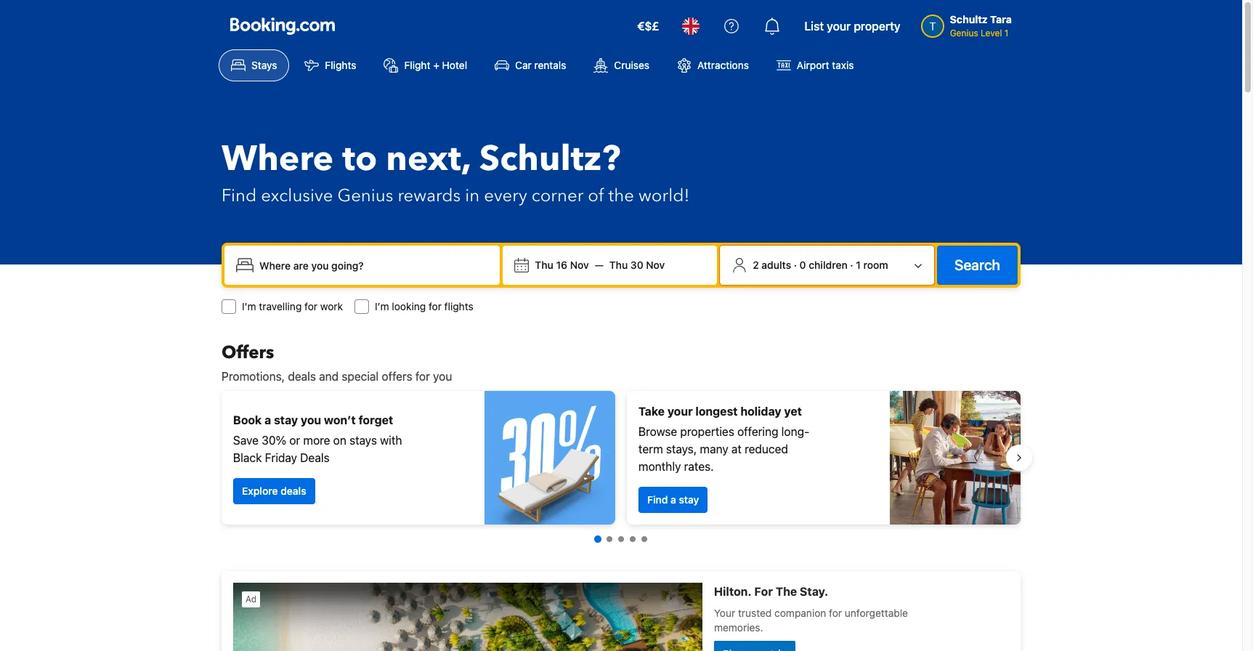 Task type: locate. For each thing, give the bounding box(es) containing it.
1 horizontal spatial nov
[[646, 259, 665, 271]]

1 left room
[[856, 259, 861, 271]]

the
[[609, 184, 634, 208]]

list your property
[[805, 20, 901, 33]]

corner
[[532, 184, 584, 208]]

0 horizontal spatial find
[[222, 184, 257, 208]]

find
[[222, 184, 257, 208], [648, 493, 668, 506]]

1 horizontal spatial genius
[[950, 28, 979, 39]]

thu left 16
[[535, 259, 554, 271]]

booking.com image
[[230, 17, 335, 35]]

for for flights
[[429, 300, 442, 312]]

deals left the and
[[288, 370, 316, 383]]

1 nov from the left
[[570, 259, 589, 271]]

1 vertical spatial 1
[[856, 259, 861, 271]]

· right children
[[851, 259, 854, 271]]

your right list
[[827, 20, 851, 33]]

find down 'monthly'
[[648, 493, 668, 506]]

0 vertical spatial you
[[433, 370, 452, 383]]

offers promotions, deals and special offers for you
[[222, 341, 452, 383]]

1 horizontal spatial find
[[648, 493, 668, 506]]

0 vertical spatial stay
[[274, 414, 298, 427]]

adults
[[762, 259, 791, 271]]

car
[[515, 59, 532, 71]]

stay for find
[[679, 493, 699, 506]]

flights link
[[292, 49, 369, 81]]

you right offers on the bottom left of page
[[433, 370, 452, 383]]

stays,
[[666, 443, 697, 456]]

1 horizontal spatial your
[[827, 20, 851, 33]]

advertisement region
[[222, 571, 1021, 651]]

a right book
[[265, 414, 271, 427]]

0 vertical spatial a
[[265, 414, 271, 427]]

holiday
[[741, 405, 782, 418]]

for right offers on the bottom left of page
[[416, 370, 430, 383]]

car rentals link
[[483, 49, 579, 81]]

deals right explore
[[281, 485, 306, 497]]

1 horizontal spatial thu
[[610, 259, 628, 271]]

30%
[[262, 434, 286, 447]]

1 inside button
[[856, 259, 861, 271]]

1 horizontal spatial stay
[[679, 493, 699, 506]]

0 horizontal spatial 1
[[856, 259, 861, 271]]

1 down tara
[[1005, 28, 1009, 39]]

thu left 30
[[610, 259, 628, 271]]

1 vertical spatial genius
[[338, 184, 393, 208]]

0 horizontal spatial stay
[[274, 414, 298, 427]]

a down 'monthly'
[[671, 493, 676, 506]]

flights
[[325, 59, 356, 71]]

special
[[342, 370, 379, 383]]

i'm
[[375, 300, 389, 312]]

genius down to at the left top of the page
[[338, 184, 393, 208]]

long-
[[782, 425, 810, 438]]

exclusive
[[261, 184, 333, 208]]

flights
[[445, 300, 474, 312]]

nov right 30
[[646, 259, 665, 271]]

0 horizontal spatial genius
[[338, 184, 393, 208]]

1 · from the left
[[794, 259, 797, 271]]

stay inside book a stay you won't forget save 30% or more on stays with black friday deals
[[274, 414, 298, 427]]

1 vertical spatial a
[[671, 493, 676, 506]]

for left flights
[[429, 300, 442, 312]]

schultz?
[[479, 135, 621, 183]]

won't
[[324, 414, 356, 427]]

0 vertical spatial deals
[[288, 370, 316, 383]]

0 vertical spatial genius
[[950, 28, 979, 39]]

find inside region
[[648, 493, 668, 506]]

0 horizontal spatial ·
[[794, 259, 797, 271]]

·
[[794, 259, 797, 271], [851, 259, 854, 271]]

search
[[955, 257, 1001, 273]]

stay down rates.
[[679, 493, 699, 506]]

nov
[[570, 259, 589, 271], [646, 259, 665, 271]]

0 horizontal spatial thu
[[535, 259, 554, 271]]

genius
[[950, 28, 979, 39], [338, 184, 393, 208]]

0 horizontal spatial a
[[265, 414, 271, 427]]

your right 'take' at the bottom right of the page
[[668, 405, 693, 418]]

2 thu from the left
[[610, 259, 628, 271]]

schultz
[[950, 13, 988, 25]]

find down where
[[222, 184, 257, 208]]

1 horizontal spatial 1
[[1005, 28, 1009, 39]]

thu 16 nov button
[[529, 252, 595, 278]]

find a stay
[[648, 493, 699, 506]]

1 thu from the left
[[535, 259, 554, 271]]

you up more
[[301, 414, 321, 427]]

search button
[[937, 246, 1018, 285]]

find a stay link
[[639, 487, 708, 513]]

rewards
[[398, 184, 461, 208]]

level
[[981, 28, 1003, 39]]

a inside book a stay you won't forget save 30% or more on stays with black friday deals
[[265, 414, 271, 427]]

stay up or
[[274, 414, 298, 427]]

deals
[[288, 370, 316, 383], [281, 485, 306, 497]]

€$£
[[637, 20, 659, 33]]

0 vertical spatial your
[[827, 20, 851, 33]]

1 vertical spatial stay
[[679, 493, 699, 506]]

region
[[210, 385, 1033, 531]]

for left work
[[305, 300, 318, 312]]

1 inside the schultz tara genius level 1
[[1005, 28, 1009, 39]]

a inside find a stay link
[[671, 493, 676, 506]]

1
[[1005, 28, 1009, 39], [856, 259, 861, 271]]

book a stay you won't forget save 30% or more on stays with black friday deals
[[233, 414, 402, 464]]

explore deals
[[242, 485, 306, 497]]

on
[[333, 434, 347, 447]]

flight
[[404, 59, 431, 71]]

next,
[[386, 135, 471, 183]]

progress bar
[[594, 536, 648, 543]]

for for work
[[305, 300, 318, 312]]

1 vertical spatial find
[[648, 493, 668, 506]]

1 horizontal spatial ·
[[851, 259, 854, 271]]

genius down schultz
[[950, 28, 979, 39]]

1 horizontal spatial you
[[433, 370, 452, 383]]

0 horizontal spatial your
[[668, 405, 693, 418]]

2 · from the left
[[851, 259, 854, 271]]

1 vertical spatial you
[[301, 414, 321, 427]]

genius inside where to next, schultz? find exclusive genius rewards in every corner of the world!
[[338, 184, 393, 208]]

to
[[342, 135, 377, 183]]

your account menu schultz tara genius level 1 element
[[921, 7, 1018, 40]]

thu 16 nov — thu 30 nov
[[535, 259, 665, 271]]

1 vertical spatial your
[[668, 405, 693, 418]]

for
[[305, 300, 318, 312], [429, 300, 442, 312], [416, 370, 430, 383]]

0 vertical spatial 1
[[1005, 28, 1009, 39]]

your inside take your longest holiday yet browse properties offering long- term stays, many at reduced monthly rates.
[[668, 405, 693, 418]]

· left 0
[[794, 259, 797, 271]]

your
[[827, 20, 851, 33], [668, 405, 693, 418]]

take your longest holiday yet image
[[890, 391, 1021, 525]]

longest
[[696, 405, 738, 418]]

room
[[864, 259, 889, 271]]

stay
[[274, 414, 298, 427], [679, 493, 699, 506]]

book
[[233, 414, 262, 427]]

find inside where to next, schultz? find exclusive genius rewards in every corner of the world!
[[222, 184, 257, 208]]

0 horizontal spatial you
[[301, 414, 321, 427]]

1 vertical spatial deals
[[281, 485, 306, 497]]

and
[[319, 370, 339, 383]]

nov right 16
[[570, 259, 589, 271]]

0 horizontal spatial nov
[[570, 259, 589, 271]]

you
[[433, 370, 452, 383], [301, 414, 321, 427]]

thu
[[535, 259, 554, 271], [610, 259, 628, 271]]

1 horizontal spatial a
[[671, 493, 676, 506]]

children
[[809, 259, 848, 271]]

0 vertical spatial find
[[222, 184, 257, 208]]

progress bar inside the offers main content
[[594, 536, 648, 543]]



Task type: describe. For each thing, give the bounding box(es) containing it.
flight + hotel
[[404, 59, 467, 71]]

genius inside the schultz tara genius level 1
[[950, 28, 979, 39]]

world!
[[639, 184, 690, 208]]

airport taxis link
[[764, 49, 867, 81]]

explore
[[242, 485, 278, 497]]

a for book
[[265, 414, 271, 427]]

in
[[465, 184, 480, 208]]

properties
[[681, 425, 735, 438]]

you inside book a stay you won't forget save 30% or more on stays with black friday deals
[[301, 414, 321, 427]]

i'm
[[242, 300, 256, 312]]

offers
[[222, 341, 274, 365]]

for inside offers promotions, deals and special offers for you
[[416, 370, 430, 383]]

explore deals link
[[233, 478, 315, 504]]

offering
[[738, 425, 779, 438]]

take
[[639, 405, 665, 418]]

stays link
[[219, 49, 290, 81]]

where to next, schultz? find exclusive genius rewards in every corner of the world!
[[222, 135, 690, 208]]

attractions link
[[665, 49, 762, 81]]

you inside offers promotions, deals and special offers for you
[[433, 370, 452, 383]]

term
[[639, 443, 663, 456]]

2 nov from the left
[[646, 259, 665, 271]]

car rentals
[[515, 59, 566, 71]]

where
[[222, 135, 334, 183]]

deals inside offers promotions, deals and special offers for you
[[288, 370, 316, 383]]

tara
[[991, 13, 1012, 25]]

every
[[484, 184, 527, 208]]

forget
[[359, 414, 393, 427]]

travelling
[[259, 300, 302, 312]]

black
[[233, 451, 262, 464]]

at
[[732, 443, 742, 456]]

browse
[[639, 425, 678, 438]]

search for black friday deals on stays image
[[485, 391, 616, 525]]

30
[[631, 259, 644, 271]]

or
[[289, 434, 300, 447]]

€$£ button
[[629, 9, 668, 44]]

2 adults · 0 children · 1 room button
[[726, 251, 929, 279]]

reduced
[[745, 443, 788, 456]]

deals
[[300, 451, 330, 464]]

monthly
[[639, 460, 681, 473]]

16
[[556, 259, 568, 271]]

thu 30 nov button
[[604, 252, 671, 278]]

stays
[[350, 434, 377, 447]]

your for property
[[827, 20, 851, 33]]

2
[[753, 259, 759, 271]]

with
[[380, 434, 402, 447]]

attractions
[[698, 59, 749, 71]]

offers main content
[[210, 341, 1033, 651]]

cruises
[[614, 59, 650, 71]]

+
[[433, 59, 440, 71]]

take your longest holiday yet browse properties offering long- term stays, many at reduced monthly rates.
[[639, 405, 810, 473]]

yet
[[784, 405, 802, 418]]

stays
[[251, 59, 277, 71]]

property
[[854, 20, 901, 33]]

i'm travelling for work
[[242, 300, 343, 312]]

of
[[588, 184, 604, 208]]

a for find
[[671, 493, 676, 506]]

save
[[233, 434, 259, 447]]

stay for book
[[274, 414, 298, 427]]

list
[[805, 20, 824, 33]]

work
[[320, 300, 343, 312]]

cruises link
[[582, 49, 662, 81]]

airport taxis
[[797, 59, 854, 71]]

flight + hotel link
[[372, 49, 480, 81]]

schultz tara genius level 1
[[950, 13, 1012, 39]]

0
[[800, 259, 806, 271]]

more
[[303, 434, 330, 447]]

friday
[[265, 451, 297, 464]]

i'm looking for flights
[[375, 300, 474, 312]]

promotions,
[[222, 370, 285, 383]]

looking
[[392, 300, 426, 312]]

rates.
[[684, 460, 714, 473]]

list your property link
[[796, 9, 910, 44]]

rentals
[[535, 59, 566, 71]]

—
[[595, 259, 604, 271]]

offers
[[382, 370, 413, 383]]

Where are you going? field
[[254, 252, 494, 278]]

2 adults · 0 children · 1 room
[[753, 259, 889, 271]]

airport
[[797, 59, 830, 71]]

taxis
[[832, 59, 854, 71]]

region containing take your longest holiday yet
[[210, 385, 1033, 531]]

many
[[700, 443, 729, 456]]

your for longest
[[668, 405, 693, 418]]

hotel
[[442, 59, 467, 71]]



Task type: vqa. For each thing, say whether or not it's contained in the screenshot.
Where To Next, Nelson? Find Exclusive Genius Rewards In Every Corner Of The World! on the top of the page
no



